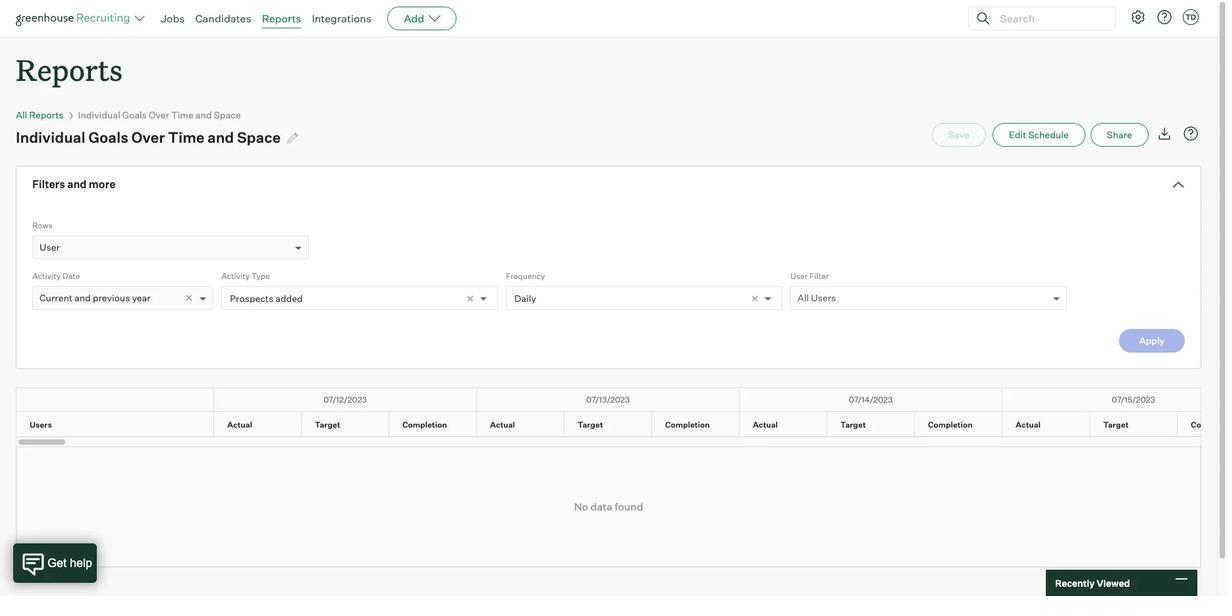 Task type: describe. For each thing, give the bounding box(es) containing it.
2 completion column header from the left
[[652, 412, 751, 437]]

row containing 07/12/2023
[[16, 389, 1227, 412]]

1 vertical spatial space
[[237, 129, 281, 146]]

1 vertical spatial individual goals over time and space
[[16, 129, 281, 146]]

3 completion column header from the left
[[915, 412, 1014, 437]]

prospects added
[[230, 293, 303, 304]]

current and previous year option
[[40, 293, 151, 304]]

07/15/2023
[[1112, 395, 1155, 405]]

user for user
[[40, 242, 60, 253]]

save and schedule this report to revisit it! element
[[932, 123, 992, 147]]

viewed
[[1097, 578, 1130, 589]]

reports link
[[262, 12, 301, 25]]

2 actual from the left
[[490, 420, 515, 430]]

filters
[[32, 178, 65, 191]]

current and previous year
[[40, 293, 151, 304]]

activity date
[[32, 271, 80, 281]]

individual goals over time and space link
[[78, 109, 241, 121]]

all for all users
[[798, 293, 809, 304]]

1 completion column header from the left
[[389, 412, 488, 437]]

3 target column header from the left
[[827, 412, 926, 437]]

integrations
[[312, 12, 372, 25]]

configure image
[[1130, 9, 1146, 25]]

faq image
[[1183, 126, 1199, 142]]

1 vertical spatial over
[[131, 129, 165, 146]]

candidates
[[195, 12, 251, 25]]

activity for activity type
[[221, 271, 250, 281]]

activity type
[[221, 271, 270, 281]]

download image
[[1157, 126, 1172, 142]]

grid containing 07/12/2023
[[16, 389, 1227, 447]]

edit schedule
[[1009, 129, 1069, 140]]

recently
[[1055, 578, 1095, 589]]

jobs
[[161, 12, 185, 25]]

1 completion from the left
[[402, 420, 447, 430]]

date
[[62, 271, 80, 281]]

integrations link
[[312, 12, 372, 25]]

4 target column header from the left
[[1090, 412, 1189, 437]]

1 actual column header from the left
[[214, 412, 313, 437]]

prospects
[[230, 293, 273, 304]]

Search text field
[[997, 9, 1103, 28]]

current
[[40, 293, 72, 304]]

2 target column header from the left
[[564, 412, 663, 437]]

2 actual column header from the left
[[477, 412, 576, 437]]

data
[[590, 501, 612, 514]]

07/14/2023
[[849, 395, 893, 405]]

no data found
[[574, 501, 643, 514]]

3 target from the left
[[840, 420, 866, 430]]

year
[[132, 293, 151, 304]]

all users
[[798, 293, 836, 304]]

users inside column header
[[30, 420, 52, 430]]

add
[[404, 12, 424, 25]]

3 actual from the left
[[753, 420, 778, 430]]

added
[[275, 293, 303, 304]]



Task type: locate. For each thing, give the bounding box(es) containing it.
td
[[1185, 13, 1196, 22]]

0 vertical spatial space
[[214, 109, 241, 121]]

daily
[[514, 293, 536, 304]]

0 vertical spatial user
[[40, 242, 60, 253]]

1 vertical spatial all
[[798, 293, 809, 304]]

previous
[[93, 293, 130, 304]]

0 horizontal spatial users
[[30, 420, 52, 430]]

2 target from the left
[[578, 420, 603, 430]]

candidates link
[[195, 12, 251, 25]]

td button
[[1180, 7, 1201, 28]]

0 vertical spatial row
[[16, 389, 1227, 412]]

2 horizontal spatial completion column header
[[915, 412, 1014, 437]]

target down 07/15/2023
[[1103, 420, 1129, 430]]

completion
[[402, 420, 447, 430], [665, 420, 710, 430], [928, 420, 973, 430]]

0 vertical spatial time
[[171, 109, 194, 121]]

3 completion from the left
[[928, 420, 973, 430]]

grid
[[16, 389, 1227, 447]]

3 actual column header from the left
[[740, 412, 838, 437]]

individual down all reports link
[[16, 129, 85, 146]]

0 vertical spatial over
[[149, 109, 169, 121]]

add button
[[387, 7, 457, 30]]

all for all reports
[[16, 109, 27, 121]]

1 vertical spatial row
[[16, 412, 1227, 437]]

edit schedule button
[[992, 123, 1085, 147]]

filter
[[809, 271, 829, 281]]

all
[[16, 109, 27, 121], [798, 293, 809, 304]]

0 vertical spatial individual
[[78, 109, 120, 121]]

found
[[615, 501, 643, 514]]

target column header down 07/15/2023
[[1090, 412, 1189, 437]]

target down 07/13/2023
[[578, 420, 603, 430]]

actual column header
[[214, 412, 313, 437], [477, 412, 576, 437], [740, 412, 838, 437], [1002, 412, 1101, 437]]

space
[[214, 109, 241, 121], [237, 129, 281, 146]]

users column header
[[16, 412, 225, 437]]

rows
[[32, 221, 52, 231]]

frequency
[[506, 271, 545, 281]]

07/12/2023
[[323, 395, 367, 405]]

4 actual column header from the left
[[1002, 412, 1101, 437]]

all reports
[[16, 109, 64, 121]]

1 activity from the left
[[32, 271, 61, 281]]

target column header down 07/14/2023
[[827, 412, 926, 437]]

0 vertical spatial all
[[16, 109, 27, 121]]

filters and more
[[32, 178, 116, 191]]

no
[[574, 501, 588, 514]]

target down 07/14/2023
[[840, 420, 866, 430]]

target column header
[[302, 412, 400, 437], [564, 412, 663, 437], [827, 412, 926, 437], [1090, 412, 1189, 437]]

user filter
[[790, 271, 829, 281]]

1 target column header from the left
[[302, 412, 400, 437]]

1 row from the top
[[16, 389, 1227, 412]]

1 vertical spatial users
[[30, 420, 52, 430]]

jobs link
[[161, 12, 185, 25]]

target column header down '07/12/2023'
[[302, 412, 400, 437]]

2 row from the top
[[16, 412, 1227, 437]]

1 vertical spatial reports
[[16, 50, 123, 89]]

recently viewed
[[1055, 578, 1130, 589]]

share
[[1107, 129, 1132, 140]]

share button
[[1090, 123, 1149, 147]]

schedule
[[1028, 129, 1069, 140]]

1 horizontal spatial completion column header
[[652, 412, 751, 437]]

user left filter
[[790, 271, 808, 281]]

2 vertical spatial reports
[[29, 109, 64, 121]]

1 actual from the left
[[227, 420, 252, 430]]

2 activity from the left
[[221, 271, 250, 281]]

activity for activity date
[[32, 271, 61, 281]]

all reports link
[[16, 109, 64, 121]]

0 vertical spatial individual goals over time and space
[[78, 109, 241, 121]]

1 horizontal spatial all
[[798, 293, 809, 304]]

over
[[149, 109, 169, 121], [131, 129, 165, 146]]

0 horizontal spatial completion column header
[[389, 412, 488, 437]]

td button
[[1183, 9, 1199, 25]]

activity left type
[[221, 271, 250, 281]]

1 vertical spatial user
[[790, 271, 808, 281]]

0 horizontal spatial activity
[[32, 271, 61, 281]]

0 horizontal spatial user
[[40, 242, 60, 253]]

and
[[196, 109, 212, 121], [208, 129, 234, 146], [67, 178, 87, 191], [74, 293, 91, 304]]

activity
[[32, 271, 61, 281], [221, 271, 250, 281]]

more
[[89, 178, 116, 191]]

target column header down 07/13/2023
[[564, 412, 663, 437]]

1 horizontal spatial activity
[[221, 271, 250, 281]]

actual
[[227, 420, 252, 430], [490, 420, 515, 430], [753, 420, 778, 430], [1016, 420, 1041, 430]]

1 target from the left
[[315, 420, 340, 430]]

0 vertical spatial goals
[[122, 109, 147, 121]]

1 horizontal spatial user
[[790, 271, 808, 281]]

4 target from the left
[[1103, 420, 1129, 430]]

user down the rows
[[40, 242, 60, 253]]

0 horizontal spatial completion
[[402, 420, 447, 430]]

goals
[[122, 109, 147, 121], [88, 129, 128, 146]]

greenhouse recruiting image
[[16, 11, 134, 26]]

07/13/2023
[[586, 395, 630, 405]]

individual right all reports at the left of page
[[78, 109, 120, 121]]

reports
[[262, 12, 301, 25], [16, 50, 123, 89], [29, 109, 64, 121]]

row
[[16, 389, 1227, 412], [16, 412, 1227, 437]]

edit
[[1009, 129, 1026, 140]]

user
[[40, 242, 60, 253], [790, 271, 808, 281]]

×
[[185, 290, 193, 305]]

0 horizontal spatial all
[[16, 109, 27, 121]]

completio
[[1191, 420, 1227, 430]]

0 vertical spatial reports
[[262, 12, 301, 25]]

1 horizontal spatial completion
[[665, 420, 710, 430]]

1 vertical spatial time
[[168, 129, 204, 146]]

completion column header
[[389, 412, 488, 437], [652, 412, 751, 437], [915, 412, 1014, 437]]

type
[[251, 271, 270, 281]]

user for user filter
[[790, 271, 808, 281]]

1 horizontal spatial users
[[811, 293, 836, 304]]

2 horizontal spatial completion
[[928, 420, 973, 430]]

1 vertical spatial goals
[[88, 129, 128, 146]]

activity up current
[[32, 271, 61, 281]]

users
[[811, 293, 836, 304], [30, 420, 52, 430]]

time
[[171, 109, 194, 121], [168, 129, 204, 146]]

column header
[[16, 389, 214, 412]]

user option
[[40, 242, 60, 253]]

individual goals over time and space
[[78, 109, 241, 121], [16, 129, 281, 146]]

target
[[315, 420, 340, 430], [578, 420, 603, 430], [840, 420, 866, 430], [1103, 420, 1129, 430]]

1 vertical spatial individual
[[16, 129, 85, 146]]

target down '07/12/2023'
[[315, 420, 340, 430]]

4 actual from the left
[[1016, 420, 1041, 430]]

2 completion from the left
[[665, 420, 710, 430]]

row containing users
[[16, 412, 1227, 437]]

individual
[[78, 109, 120, 121], [16, 129, 85, 146]]

0 vertical spatial users
[[811, 293, 836, 304]]



Task type: vqa. For each thing, say whether or not it's contained in the screenshot.
Job Kickoff
no



